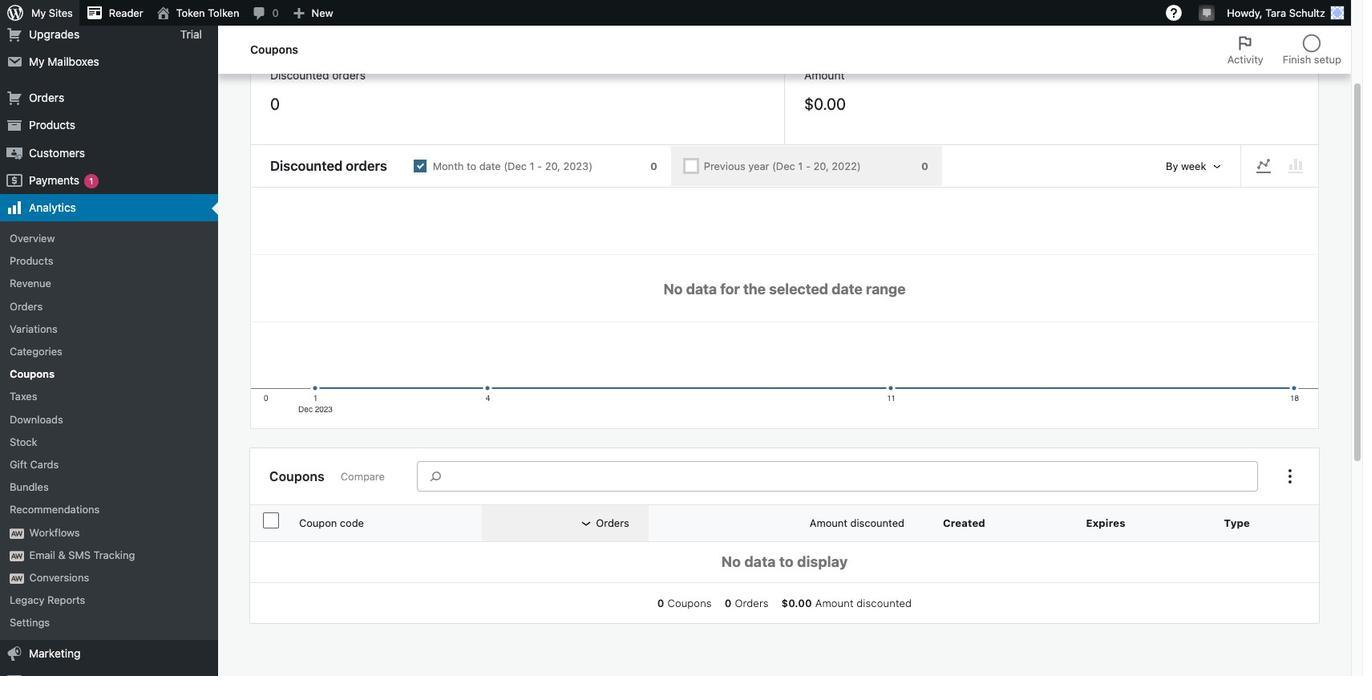 Task type: locate. For each thing, give the bounding box(es) containing it.
products link down analytics link
[[0, 250, 218, 272]]

0 vertical spatial products link
[[0, 112, 218, 139]]

none checkbox containing month to date (dec 1 - 20, 2023)
[[400, 146, 671, 186]]

20, left 2022)
[[814, 160, 829, 173]]

choose which values to display image
[[1281, 467, 1301, 486]]

5
[[87, 2, 93, 12]]

my for my mailboxes
[[29, 55, 45, 68]]

my left sites
[[31, 6, 46, 19]]

automatewoo element left 'workflows'
[[10, 528, 24, 539]]

-
[[538, 160, 543, 173], [806, 160, 811, 173]]

products down the overview
[[10, 255, 53, 267]]

amount inside button
[[810, 517, 848, 530]]

coupons down categories
[[10, 368, 55, 380]]

orders inside button
[[596, 517, 630, 530]]

finish setup
[[1284, 53, 1342, 66]]

coupons
[[250, 42, 298, 56], [10, 368, 55, 380], [270, 469, 325, 483], [668, 597, 712, 610]]

0 vertical spatial discounted orders
[[270, 68, 366, 82]]

2 - from the left
[[806, 160, 811, 173]]

3 automatewoo element from the top
[[10, 574, 24, 584]]

1 horizontal spatial 20,
[[814, 160, 829, 173]]

payments 1
[[29, 173, 93, 187]]

0 inside option
[[651, 160, 658, 173]]

0 vertical spatial discounted
[[851, 517, 905, 530]]

products link
[[0, 112, 218, 139], [0, 250, 218, 272]]

orders inside 'section'
[[735, 597, 769, 610]]

customers
[[29, 146, 85, 159]]

- left "2023)"
[[538, 160, 543, 173]]

tara
[[1266, 6, 1287, 19]]

downloads link
[[0, 408, 218, 431]]

1 vertical spatial products link
[[0, 250, 218, 272]]

0 vertical spatial orders
[[332, 68, 366, 82]]

my for my sites
[[31, 6, 46, 19]]

stock link
[[0, 431, 218, 453]]

trial
[[180, 27, 202, 41]]

0 horizontal spatial -
[[538, 160, 543, 173]]

overview link
[[0, 227, 218, 250]]

my inside my sites link
[[31, 6, 46, 19]]

discounted orders inside performance indicators "menu"
[[270, 68, 366, 82]]

1 orders link from the top
[[0, 84, 218, 112]]

amount for amount
[[805, 68, 845, 82]]

1 right 'date'
[[530, 160, 535, 173]]

compare
[[341, 470, 385, 483]]

1 up analytics link
[[89, 175, 93, 186]]

discounted inside button
[[851, 517, 905, 530]]

2 automatewoo element from the top
[[10, 551, 24, 561]]

token tolken link
[[150, 0, 246, 26]]

none checkbox containing previous year (dec 1 - 20, 2022)
[[671, 146, 943, 186]]

2 products link from the top
[[0, 250, 218, 272]]

2 vertical spatial automatewoo element
[[10, 574, 24, 584]]

orders link up categories "link"
[[0, 295, 218, 318]]

0 horizontal spatial 1
[[89, 175, 93, 186]]

0 inside toolbar "navigation"
[[272, 6, 279, 19]]

1 inside checkbox
[[799, 160, 803, 173]]

amount inside performance indicators "menu"
[[805, 68, 845, 82]]

2 orders link from the top
[[0, 295, 218, 318]]

&
[[58, 549, 66, 561]]

$0.00 up 2022)
[[805, 95, 846, 113]]

1 vertical spatial orders link
[[0, 295, 218, 318]]

1 vertical spatial discounted orders
[[270, 158, 387, 174]]

amount discounted
[[810, 517, 905, 530]]

discounted
[[851, 517, 905, 530], [857, 597, 912, 610]]

1 vertical spatial $0.00
[[782, 597, 813, 610]]

my inside "my mailboxes" "link"
[[29, 55, 45, 68]]

orders link down "my mailboxes" "link"
[[0, 84, 218, 112]]

coupons link
[[0, 363, 218, 385]]

1 (dec from the left
[[504, 160, 527, 173]]

mailboxes
[[48, 55, 99, 68]]

Select All checkbox
[[263, 512, 279, 528]]

$0.00 inside 'section'
[[782, 597, 813, 610]]

orders link
[[0, 84, 218, 112], [0, 295, 218, 318]]

0 vertical spatial orders link
[[0, 84, 218, 112]]

0
[[272, 6, 279, 19], [270, 95, 280, 113], [651, 160, 658, 173], [922, 160, 929, 173], [658, 597, 665, 610], [725, 597, 732, 610]]

2 discounted from the top
[[270, 158, 343, 174]]

1 vertical spatial discounted
[[270, 158, 343, 174]]

automatewoo element inside conversions link
[[10, 574, 24, 584]]

no
[[722, 553, 741, 570]]

code
[[340, 517, 364, 530]]

to right data
[[780, 553, 794, 570]]

reports
[[47, 594, 85, 607]]

taxes link
[[0, 385, 218, 408]]

(dec inside checkbox
[[773, 160, 796, 173]]

2 (dec from the left
[[773, 160, 796, 173]]

1
[[530, 160, 535, 173], [799, 160, 803, 173], [89, 175, 93, 186]]

finish
[[1284, 53, 1312, 66]]

0 horizontal spatial to
[[467, 160, 477, 173]]

5 link
[[0, 0, 218, 21]]

coupons left '0 orders'
[[668, 597, 712, 610]]

sms
[[68, 549, 91, 561]]

1 vertical spatial my
[[29, 55, 45, 68]]

automatewoo element up legacy
[[10, 574, 24, 584]]

coupon code button
[[290, 509, 393, 538]]

0 inside performance indicators "menu"
[[270, 95, 280, 113]]

previous
[[704, 160, 746, 173]]

2 horizontal spatial 1
[[799, 160, 803, 173]]

reader link
[[79, 0, 150, 26]]

20, inside option
[[545, 160, 561, 173]]

automatewoo element inside workflows link
[[10, 528, 24, 539]]

orders
[[332, 68, 366, 82], [346, 158, 387, 174]]

data
[[745, 553, 776, 570]]

None checkbox
[[671, 146, 943, 186]]

(dec
[[504, 160, 527, 173], [773, 160, 796, 173]]

products link up customers
[[0, 112, 218, 139]]

products up customers
[[29, 118, 76, 132]]

to inside option
[[467, 160, 477, 173]]

products
[[29, 118, 76, 132], [10, 255, 53, 267]]

0 vertical spatial amount
[[805, 68, 845, 82]]

1 vertical spatial amount
[[810, 517, 848, 530]]

20,
[[545, 160, 561, 173], [814, 160, 829, 173]]

2 20, from the left
[[814, 160, 829, 173]]

taxes
[[10, 390, 37, 403]]

coupon
[[299, 517, 337, 530]]

0 horizontal spatial 20,
[[545, 160, 561, 173]]

1 horizontal spatial (dec
[[773, 160, 796, 173]]

0 horizontal spatial (dec
[[504, 160, 527, 173]]

None checkbox
[[400, 146, 671, 186]]

previous year (dec 1 - 20, 2022)
[[704, 160, 861, 173]]

bar chart image
[[1287, 157, 1306, 176]]

20, left "2023)"
[[545, 160, 561, 173]]

1 horizontal spatial -
[[806, 160, 811, 173]]

(dec right 'year'
[[773, 160, 796, 173]]

1 inside payments 1
[[89, 175, 93, 186]]

$0.00 for $0.00 amount discounted
[[782, 597, 813, 610]]

0 vertical spatial discounted
[[270, 68, 329, 82]]

legacy reports
[[10, 594, 85, 607]]

tolken
[[208, 6, 239, 19]]

menu bar
[[1242, 152, 1319, 181]]

finish setup button
[[1274, 26, 1352, 74]]

1 automatewoo element from the top
[[10, 528, 24, 539]]

1 discounted orders from the top
[[270, 68, 366, 82]]

tracking
[[93, 549, 135, 561]]

0 vertical spatial $0.00
[[805, 95, 846, 113]]

0 vertical spatial automatewoo element
[[10, 528, 24, 539]]

orders inside performance indicators "menu"
[[332, 68, 366, 82]]

tab list
[[1219, 26, 1352, 74]]

activity button
[[1219, 26, 1274, 74]]

coupons inside 'section'
[[668, 597, 712, 610]]

performance indicators menu
[[250, 47, 1320, 145]]

1 vertical spatial discounted
[[857, 597, 912, 610]]

1 horizontal spatial 1
[[530, 160, 535, 173]]

recommendations
[[10, 503, 100, 516]]

schultz
[[1290, 6, 1326, 19]]

2022)
[[832, 160, 861, 173]]

automatewoo element
[[10, 528, 24, 539], [10, 551, 24, 561], [10, 574, 24, 584]]

sites
[[49, 6, 73, 19]]

$0.00 down no data to display
[[782, 597, 813, 610]]

downloads
[[10, 413, 63, 426]]

coupons inside 'link'
[[10, 368, 55, 380]]

my down upgrades
[[29, 55, 45, 68]]

email & sms tracking link
[[0, 544, 218, 566]]

0 vertical spatial my
[[31, 6, 46, 19]]

bundles link
[[0, 476, 218, 499]]

2 vertical spatial amount
[[816, 597, 854, 610]]

toolbar navigation
[[0, 0, 1352, 29]]

(dec right 'date'
[[504, 160, 527, 173]]

automatewoo element for workflows
[[10, 528, 24, 539]]

1 vertical spatial automatewoo element
[[10, 551, 24, 561]]

$0.00 inside performance indicators "menu"
[[805, 95, 846, 113]]

2 discounted orders from the top
[[270, 158, 387, 174]]

amount inside 'section'
[[816, 597, 854, 610]]

discounted inside performance indicators "menu"
[[270, 68, 329, 82]]

month to date (dec 1 - 20, 2023)
[[433, 160, 593, 173]]

0 orders
[[725, 597, 769, 610]]

2023)
[[564, 160, 593, 173]]

1 vertical spatial to
[[780, 553, 794, 570]]

to left 'date'
[[467, 160, 477, 173]]

0 vertical spatial to
[[467, 160, 477, 173]]

discounted orders
[[270, 68, 366, 82], [270, 158, 387, 174]]

no data to display
[[722, 553, 848, 570]]

overview
[[10, 232, 55, 245]]

automatewoo element inside email & sms tracking 'link'
[[10, 551, 24, 561]]

- left 2022)
[[806, 160, 811, 173]]

orders
[[29, 91, 64, 104], [10, 300, 43, 313], [596, 517, 630, 530], [735, 597, 769, 610]]

1 discounted from the top
[[270, 68, 329, 82]]

1 right 'year'
[[799, 160, 803, 173]]

setup
[[1315, 53, 1342, 66]]

new link
[[285, 0, 340, 26]]

1 20, from the left
[[545, 160, 561, 173]]

created
[[944, 517, 986, 530]]

automatewoo element left email
[[10, 551, 24, 561]]

0 link
[[246, 0, 285, 26]]

1 products link from the top
[[0, 112, 218, 139]]

section
[[651, 596, 919, 611]]



Task type: vqa. For each thing, say whether or not it's contained in the screenshot.
Discounted orders
yes



Task type: describe. For each thing, give the bounding box(es) containing it.
marketing
[[29, 647, 81, 661]]

variations
[[10, 322, 58, 335]]

1 horizontal spatial to
[[780, 553, 794, 570]]

month
[[433, 160, 464, 173]]

$0.00 amount discounted
[[782, 597, 912, 610]]

(dec inside option
[[504, 160, 527, 173]]

howdy,
[[1228, 6, 1263, 19]]

legacy
[[10, 594, 45, 607]]

1 vertical spatial orders
[[346, 158, 387, 174]]

bundles
[[10, 481, 49, 494]]

token
[[176, 6, 205, 19]]

upgrades
[[29, 27, 80, 41]]

my mailboxes
[[29, 55, 99, 68]]

gift cards
[[10, 458, 59, 471]]

automatewoo element for conversions
[[10, 574, 24, 584]]

coupon code
[[299, 517, 364, 530]]

reader
[[109, 6, 143, 19]]

coupons down 0 link
[[250, 42, 298, 56]]

activity
[[1228, 53, 1264, 66]]

orders button
[[555, 509, 649, 538]]

$0.00 for $0.00
[[805, 95, 846, 113]]

stock
[[10, 435, 37, 448]]

settings link
[[0, 612, 218, 634]]

workflows
[[29, 526, 80, 539]]

section containing 0
[[651, 596, 919, 611]]

coupons up select all option
[[270, 469, 325, 483]]

analytics link
[[0, 194, 218, 222]]

recommendations link
[[0, 499, 218, 521]]

conversions link
[[0, 566, 218, 589]]

gift
[[10, 458, 27, 471]]

customers link
[[0, 139, 218, 167]]

categories
[[10, 345, 62, 358]]

automatewoo element for email & sms tracking
[[10, 551, 24, 561]]

amount discounted button
[[768, 509, 924, 538]]

legacy reports link
[[0, 589, 218, 612]]

0 inside checkbox
[[922, 160, 929, 173]]

email & sms tracking
[[29, 549, 135, 561]]

date
[[480, 160, 501, 173]]

0 coupons
[[658, 597, 712, 610]]

variations link
[[0, 318, 218, 340]]

expires
[[1087, 517, 1126, 530]]

revenue link
[[0, 272, 218, 295]]

token tolken
[[176, 6, 239, 19]]

workflows link
[[0, 521, 218, 544]]

20, inside checkbox
[[814, 160, 829, 173]]

categories link
[[0, 340, 218, 363]]

conversions
[[29, 571, 89, 584]]

amount for amount discounted
[[810, 517, 848, 530]]

gift cards link
[[0, 453, 218, 476]]

line chart image
[[1255, 157, 1274, 176]]

analytics
[[29, 200, 76, 214]]

cards
[[30, 458, 59, 471]]

0 vertical spatial products
[[29, 118, 76, 132]]

email
[[29, 549, 55, 561]]

compare button
[[334, 464, 391, 490]]

tab list containing activity
[[1219, 26, 1352, 74]]

year
[[749, 160, 770, 173]]

1 vertical spatial products
[[10, 255, 53, 267]]

my sites link
[[0, 0, 79, 26]]

new
[[312, 6, 333, 19]]

my mailboxes link
[[0, 48, 218, 76]]

1 inside option
[[530, 160, 535, 173]]

howdy, tara schultz
[[1228, 6, 1326, 19]]

settings
[[10, 616, 50, 629]]

1 - from the left
[[538, 160, 543, 173]]

payments
[[29, 173, 80, 187]]

revenue
[[10, 277, 51, 290]]

my sites
[[31, 6, 73, 19]]

- inside checkbox
[[806, 160, 811, 173]]

marketing link
[[0, 641, 218, 668]]

type
[[1225, 517, 1251, 530]]

display
[[798, 553, 848, 570]]

notification image
[[1201, 6, 1214, 18]]



